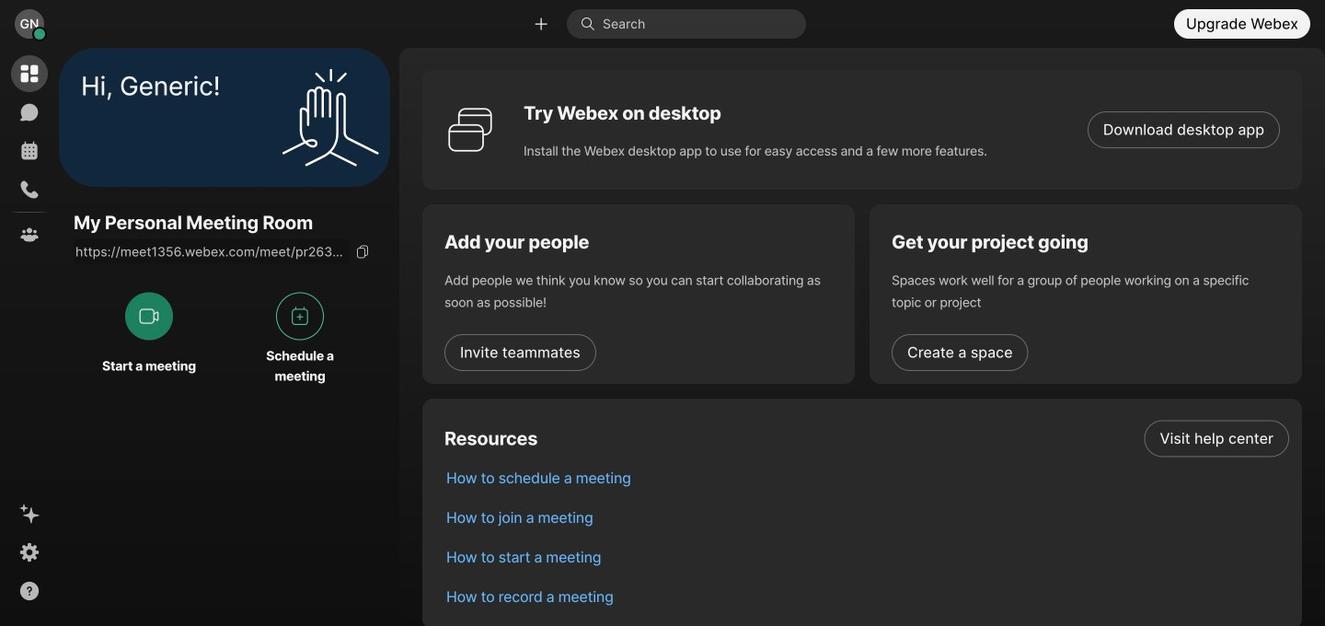 Task type: vqa. For each thing, say whether or not it's contained in the screenshot.
fifth "list item" from the bottom
yes



Task type: locate. For each thing, give the bounding box(es) containing it.
navigation
[[0, 48, 59, 626]]

4 list item from the top
[[432, 538, 1303, 577]]

None text field
[[74, 239, 350, 265]]

2 list item from the top
[[432, 459, 1303, 498]]

3 list item from the top
[[432, 498, 1303, 538]]

5 list item from the top
[[432, 577, 1303, 617]]

two hands high fiving image
[[275, 62, 386, 173]]

list item
[[432, 419, 1303, 459], [432, 459, 1303, 498], [432, 498, 1303, 538], [432, 538, 1303, 577], [432, 577, 1303, 617]]

1 list item from the top
[[432, 419, 1303, 459]]

webex tab list
[[11, 55, 48, 253]]



